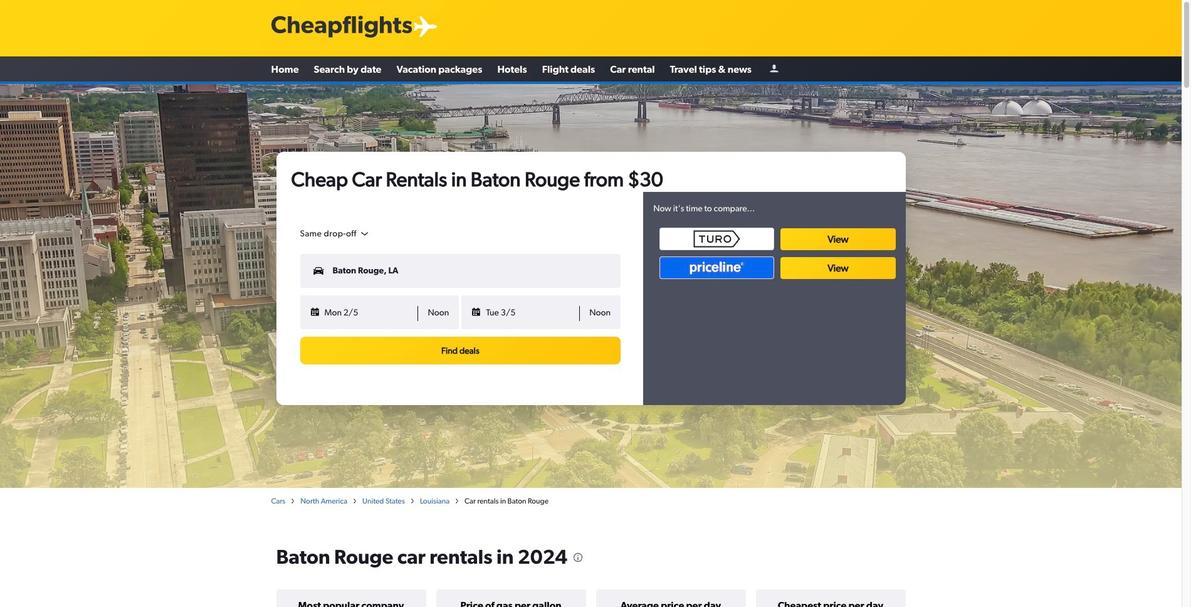 Task type: vqa. For each thing, say whether or not it's contained in the screenshot.
Smartfares image
no



Task type: describe. For each thing, give the bounding box(es) containing it.
expedia image
[[688, 257, 751, 271]]

Car drop-off location Same drop-off field
[[300, 228, 370, 239]]

baton rouge image
[[0, 84, 1182, 488]]



Task type: locate. For each thing, give the bounding box(es) containing it.
autoeurope image
[[799, 259, 862, 269]]

priceline image
[[660, 257, 775, 279]]

None text field
[[300, 295, 621, 329]]

None text field
[[300, 254, 621, 288]]

turo image
[[660, 228, 775, 250]]



